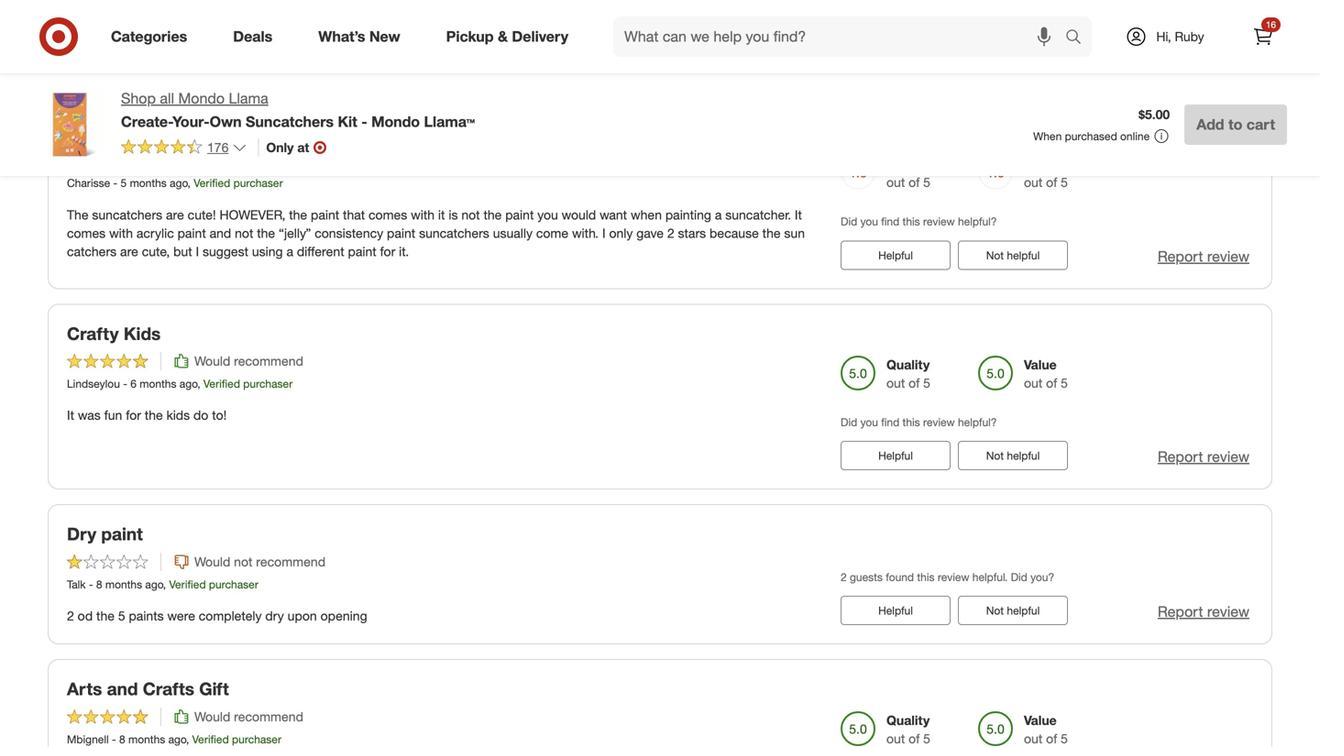 Task type: locate. For each thing, give the bounding box(es) containing it.
suncatchers down it
[[419, 225, 490, 241]]

at
[[281, 6, 292, 22], [298, 139, 309, 155]]

5
[[924, 174, 931, 190], [1061, 174, 1069, 190], [121, 176, 127, 190], [924, 375, 931, 391], [1061, 375, 1069, 391], [118, 608, 125, 624], [924, 731, 931, 747], [1061, 731, 1069, 747]]

1 horizontal spatial for
[[214, 6, 229, 22]]

it inside the suncatchers are cute! however, the paint that comes with it is not the paint you would want when painting a suncatcher. it comes with acrylic paint and not the "jelly" consistency paint suncatchers usually come with. i only gave 2 stars because the sun catchers are cute, but i suggest using a different paint for it.
[[795, 207, 803, 223]]

did you find this review helpful? for crafty kids
[[841, 416, 998, 429]]

1 helpful from the top
[[1008, 48, 1040, 61]]

1 vertical spatial found
[[886, 571, 915, 584]]

1 horizontal spatial it
[[795, 207, 803, 223]]

0 horizontal spatial a
[[173, 6, 180, 22]]

kids
[[254, 6, 278, 22], [167, 407, 190, 424]]

2 the from the top
[[67, 207, 89, 223]]

the down suncatcher. at the top of the page
[[763, 225, 781, 241]]

-
[[362, 113, 368, 131], [113, 176, 118, 190], [123, 377, 127, 391], [89, 578, 93, 592], [112, 733, 116, 747]]

ago up the "do"
[[180, 377, 197, 391]]

1 vertical spatial quality
[[887, 713, 930, 729]]

- right mbignell
[[112, 733, 116, 747]]

all
[[160, 89, 174, 107]]

would
[[562, 207, 596, 223]]

1 vertical spatial find
[[882, 416, 900, 429]]

would down gift
[[194, 709, 231, 725]]

with
[[411, 207, 435, 223], [109, 225, 133, 241]]

, down crafts
[[186, 733, 189, 747]]

1 did you find this review helpful? from the top
[[841, 215, 998, 229]]

2 vertical spatial report review
[[1159, 603, 1250, 621]]

1 value from the top
[[1025, 357, 1057, 373]]

would down the paint included is not good.
[[194, 152, 231, 168]]

1 vertical spatial a
[[715, 207, 722, 223]]

2 od the 5 paints were completely dry upon opening
[[67, 608, 368, 624]]

3 helpful from the top
[[1008, 449, 1040, 463]]

this
[[912, 14, 930, 28], [903, 215, 921, 229], [903, 416, 921, 429], [918, 571, 935, 584]]

it left was
[[67, 407, 74, 424]]

search button
[[1058, 17, 1102, 61]]

1 horizontal spatial 8
[[119, 733, 125, 747]]

0 horizontal spatial are
[[120, 243, 138, 259]]

would recommend up to!
[[194, 353, 304, 369]]

1 report review button from the top
[[1159, 246, 1250, 267]]

0 vertical spatial found
[[881, 14, 909, 28]]

for right fun
[[126, 407, 141, 424]]

1 vertical spatial helpful?
[[959, 416, 998, 429]]

create-
[[121, 113, 173, 131]]

would not recommend up dry
[[194, 554, 326, 570]]

8 right mbignell
[[119, 733, 125, 747]]

it.
[[399, 243, 409, 259]]

it
[[795, 207, 803, 223], [67, 407, 74, 424]]

not helpful button
[[959, 40, 1069, 69], [959, 241, 1069, 270], [959, 441, 1069, 471], [959, 596, 1069, 626]]

, for crafty kids
[[197, 377, 200, 391]]

months for arts
[[128, 733, 165, 747]]

1 find from the top
[[882, 215, 900, 229]]

1 vertical spatial are
[[120, 243, 138, 259]]

not helpful for fourth not helpful button
[[987, 604, 1040, 618]]

not for third not helpful button from the top of the page
[[987, 449, 1005, 463]]

2 did you find this review helpful? from the top
[[841, 416, 998, 429]]

months for the
[[130, 176, 167, 190]]

months
[[130, 176, 167, 190], [140, 377, 177, 391], [105, 578, 142, 592], [128, 733, 165, 747]]

dry
[[67, 524, 96, 545]]

1 the from the top
[[67, 122, 98, 143]]

comes up catchers
[[67, 225, 106, 241]]

2 find from the top
[[882, 416, 900, 429]]

are left cute!
[[166, 207, 184, 223]]

2 left guests
[[841, 571, 847, 584]]

report review
[[1159, 247, 1250, 265], [1159, 448, 1250, 466], [1159, 603, 1250, 621]]

2 report from the top
[[1159, 448, 1204, 466]]

0 vertical spatial and
[[210, 225, 231, 241]]

only
[[610, 225, 633, 241]]

1 horizontal spatial is
[[449, 207, 458, 223]]

4 not helpful button from the top
[[959, 596, 1069, 626]]

paint up 'but' on the left of the page
[[178, 225, 206, 241]]

1 vertical spatial 8
[[119, 733, 125, 747]]

- right charisse
[[113, 176, 118, 190]]

0 vertical spatial at
[[281, 6, 292, 22]]

not for third not helpful button from the bottom of the page
[[987, 248, 1005, 262]]

when
[[1034, 129, 1063, 143]]

and right arts on the bottom of the page
[[107, 679, 138, 700]]

1 horizontal spatial kids
[[254, 6, 278, 22]]

kids up the what's on the left of page
[[330, 6, 356, 22]]

helpful for fourth not helpful button
[[879, 604, 914, 618]]

, up paints at the bottom of the page
[[163, 578, 166, 592]]

with left acrylic
[[109, 225, 133, 241]]

2 vertical spatial report review button
[[1159, 602, 1250, 623]]

at left work.
[[281, 6, 292, 22]]

1 vertical spatial report review
[[1159, 448, 1250, 466]]

&
[[498, 28, 508, 45]]

verified up to!
[[204, 377, 240, 391]]

them.
[[394, 6, 426, 22]]

0 vertical spatial did you find this review helpful?
[[841, 215, 998, 229]]

review
[[933, 14, 965, 28], [924, 215, 956, 229], [1208, 247, 1250, 265], [924, 416, 956, 429], [1208, 448, 1250, 466], [938, 571, 970, 584], [1208, 603, 1250, 621]]

the right od
[[96, 608, 115, 624]]

image of create-your-own suncatchers kit - mondo llama™ image
[[33, 88, 106, 161]]

usually
[[493, 225, 533, 241]]

0 horizontal spatial i
[[196, 243, 199, 259]]

the inside the suncatchers are cute! however, the paint that comes with it is not the paint you would want when painting a suncatcher. it comes with acrylic paint and not the "jelly" consistency paint suncatchers usually come with. i only gave 2 stars because the sun catchers are cute, but i suggest using a different paint for it.
[[67, 207, 89, 223]]

is right it
[[449, 207, 458, 223]]

find
[[882, 215, 900, 229], [882, 416, 900, 429]]

, up the "do"
[[197, 377, 200, 391]]

3 helpful from the top
[[879, 449, 914, 463]]

a down "jelly"
[[287, 243, 294, 259]]

is inside the suncatchers are cute! however, the paint that comes with it is not the paint you would want when painting a suncatcher. it comes with acrylic paint and not the "jelly" consistency paint suncatchers usually come with. i only gave 2 stars because the sun catchers are cute, but i suggest using a different paint for it.
[[449, 207, 458, 223]]

months down arts and crafts gift in the left of the page
[[128, 733, 165, 747]]

ago for the paint included is not good.
[[170, 176, 188, 190]]

helpful button for third not helpful button from the bottom of the page
[[841, 241, 951, 270]]

mondo right kit
[[372, 113, 420, 131]]

crafty
[[67, 323, 119, 344]]

verified for crafty kids
[[204, 377, 240, 391]]

verified down gift
[[192, 733, 229, 747]]

would not recommend for dry paint
[[194, 554, 326, 570]]

ago for crafty kids
[[180, 377, 197, 391]]

kids up deals
[[254, 6, 278, 22]]

- right kit
[[362, 113, 368, 131]]

3 not helpful from the top
[[987, 449, 1040, 463]]

for left 'it.'
[[380, 243, 396, 259]]

found right guests
[[886, 571, 915, 584]]

would recommend for crafty kids
[[194, 353, 304, 369]]

ago down crafts
[[168, 733, 186, 747]]

report for the paint included is not good.
[[1159, 247, 1204, 265]]

0 vertical spatial helpful.
[[968, 14, 1003, 28]]

1 vertical spatial 2
[[841, 571, 847, 584]]

not
[[234, 152, 253, 168], [462, 207, 480, 223], [235, 225, 254, 241], [234, 554, 253, 570]]

1 would recommend from the top
[[194, 353, 304, 369]]

8 for and
[[119, 733, 125, 747]]

1 vertical spatial with
[[109, 225, 133, 241]]

2
[[668, 225, 675, 241], [841, 571, 847, 584], [67, 608, 74, 624]]

1 not from the top
[[987, 48, 1005, 61]]

comes
[[369, 207, 408, 223], [67, 225, 106, 241]]

1 helpful? from the top
[[959, 215, 998, 229]]

0 vertical spatial value
[[1025, 357, 1057, 373]]

0 vertical spatial kids
[[330, 6, 356, 22]]

1 vertical spatial value
[[1025, 713, 1057, 729]]

0 vertical spatial you?
[[1026, 14, 1050, 28]]

i left only
[[603, 225, 606, 241]]

i right 'but' on the left of the page
[[196, 243, 199, 259]]

with left it
[[411, 207, 435, 223]]

helpful button for fourth not helpful button
[[841, 596, 951, 626]]

1 helpful button from the top
[[841, 40, 951, 69]]

0 vertical spatial are
[[166, 207, 184, 223]]

paint left the that
[[311, 207, 340, 223]]

0 vertical spatial would not recommend
[[194, 152, 326, 168]]

kids
[[330, 6, 356, 22], [124, 323, 161, 344]]

found
[[881, 14, 909, 28], [886, 571, 915, 584]]

- right the talk
[[89, 578, 93, 592]]

2 helpful from the top
[[879, 248, 914, 262]]

, up cute!
[[188, 176, 191, 190]]

0 vertical spatial suncatchers
[[92, 207, 162, 223]]

helpful
[[879, 48, 914, 61], [879, 248, 914, 262], [879, 449, 914, 463], [879, 604, 914, 618]]

value out of 5
[[1025, 357, 1069, 391], [1025, 713, 1069, 747]]

1 vertical spatial report
[[1159, 448, 1204, 466]]

stars
[[678, 225, 706, 241]]

1 vertical spatial at
[[298, 139, 309, 155]]

0 vertical spatial is
[[225, 122, 239, 143]]

1 quality from the top
[[887, 357, 930, 373]]

, for the paint included is not good.
[[188, 176, 191, 190]]

ago up paints at the bottom of the page
[[145, 578, 163, 592]]

2 horizontal spatial 2
[[841, 571, 847, 584]]

2 not helpful from the top
[[987, 248, 1040, 262]]

a up because
[[715, 207, 722, 223]]

mbignell
[[67, 733, 109, 747]]

helpful
[[1008, 48, 1040, 61], [1008, 248, 1040, 262], [1008, 449, 1040, 463], [1008, 604, 1040, 618]]

0 horizontal spatial out of 5
[[887, 174, 931, 190]]

kids right crafty
[[124, 323, 161, 344]]

0 horizontal spatial mondo
[[178, 89, 225, 107]]

it
[[438, 207, 445, 223]]

ago down 176 link
[[170, 176, 188, 190]]

2 report review from the top
[[1159, 448, 1250, 466]]

2 helpful? from the top
[[959, 416, 998, 429]]

verified up "were"
[[169, 578, 206, 592]]

0 vertical spatial report review button
[[1159, 246, 1250, 267]]

helpful for first not helpful button from the top
[[879, 48, 914, 61]]

2 helpful from the top
[[1008, 248, 1040, 262]]

2 horizontal spatial for
[[380, 243, 396, 259]]

1 vertical spatial and
[[107, 679, 138, 700]]

would not recommend for the paint included is not good.
[[194, 152, 326, 168]]

are left the cute,
[[120, 243, 138, 259]]

paints
[[129, 608, 164, 624]]

1 would not recommend from the top
[[194, 152, 326, 168]]

suncatchers up acrylic
[[92, 207, 162, 223]]

0 vertical spatial value out of 5
[[1025, 357, 1069, 391]]

it up sun
[[795, 207, 803, 223]]

$5.00
[[1139, 107, 1171, 123]]

search
[[1058, 29, 1102, 47]]

hi,
[[1157, 28, 1172, 44]]

paint up usually
[[506, 207, 534, 223]]

out
[[887, 174, 906, 190], [1025, 174, 1043, 190], [887, 375, 906, 391], [1025, 375, 1043, 391], [887, 731, 906, 747], [1025, 731, 1043, 747]]

purchaser for crafty kids
[[243, 377, 293, 391]]

1 vertical spatial report review button
[[1159, 447, 1250, 468]]

1 vertical spatial suncatchers
[[419, 225, 490, 241]]

4 helpful button from the top
[[841, 596, 951, 626]]

2 quality out of 5 from the top
[[887, 713, 931, 747]]

mondo up your-
[[178, 89, 225, 107]]

suggest
[[203, 243, 249, 259]]

2 left od
[[67, 608, 74, 624]]

1 vertical spatial helpful.
[[973, 571, 1008, 584]]

not helpful
[[987, 48, 1040, 61], [987, 248, 1040, 262], [987, 449, 1040, 463], [987, 604, 1040, 618]]

4 not from the top
[[987, 604, 1005, 618]]

- for dry paint
[[89, 578, 93, 592]]

0 vertical spatial 8
[[96, 578, 102, 592]]

0 vertical spatial helpful?
[[959, 215, 998, 229]]

3 helpful button from the top
[[841, 441, 951, 471]]

- left "6"
[[123, 377, 127, 391]]

4 helpful from the top
[[1008, 604, 1040, 618]]

2 helpful button from the top
[[841, 241, 951, 270]]

0 vertical spatial the
[[67, 122, 98, 143]]

your-
[[173, 113, 210, 131]]

0 horizontal spatial it
[[67, 407, 74, 424]]

3 would from the top
[[194, 554, 231, 570]]

crafts
[[143, 679, 194, 700]]

the down charisse
[[67, 207, 89, 223]]

categories
[[111, 28, 187, 45]]

months up paints at the bottom of the page
[[105, 578, 142, 592]]

,
[[188, 176, 191, 190], [197, 377, 200, 391], [163, 578, 166, 592], [186, 733, 189, 747]]

1 vertical spatial is
[[449, 207, 458, 223]]

0 vertical spatial with
[[411, 207, 435, 223]]

helpful for third not helpful button from the top of the page
[[1008, 449, 1040, 463]]

1 quality out of 5 from the top
[[887, 357, 931, 391]]

the up "jelly"
[[289, 207, 307, 223]]

verified up cute!
[[194, 176, 231, 190]]

find for the paint included is not good.
[[882, 215, 900, 229]]

1 vertical spatial kids
[[124, 323, 161, 344]]

1 vertical spatial value out of 5
[[1025, 713, 1069, 747]]

for right craft
[[214, 6, 229, 22]]

the for the suncatchers are cute! however, the paint that comes with it is not the paint you would want when painting a suncatcher. it comes with acrylic paint and not the "jelly" consistency paint suncatchers usually come with. i only gave 2 stars because the sun catchers are cute, but i suggest using a different paint for it.
[[67, 207, 89, 223]]

online
[[1121, 129, 1151, 143]]

not for fourth not helpful button
[[987, 604, 1005, 618]]

months down 176 link
[[130, 176, 167, 190]]

were
[[167, 608, 195, 624]]

1 vertical spatial you?
[[1031, 571, 1055, 584]]

2 not helpful button from the top
[[959, 241, 1069, 270]]

1 vertical spatial mondo
[[372, 113, 420, 131]]

months right "6"
[[140, 377, 177, 391]]

2 value out of 5 from the top
[[1025, 713, 1069, 747]]

would up lindseylou - 6 months ago , verified purchaser
[[194, 353, 231, 369]]

the up charisse
[[67, 122, 98, 143]]

1 vertical spatial quality out of 5
[[887, 713, 931, 747]]

you for crafty kids
[[861, 416, 879, 429]]

0 horizontal spatial 8
[[96, 578, 102, 592]]

would recommend down gift
[[194, 709, 304, 725]]

0 vertical spatial report
[[1159, 247, 1204, 265]]

2 right gave
[[668, 225, 675, 241]]

2 report review button from the top
[[1159, 447, 1250, 468]]

cart
[[1247, 116, 1276, 133]]

new
[[370, 28, 401, 45]]

1 vertical spatial for
[[380, 243, 396, 259]]

add
[[1197, 116, 1225, 133]]

1 horizontal spatial a
[[287, 243, 294, 259]]

2 would not recommend from the top
[[194, 554, 326, 570]]

0 horizontal spatial suncatchers
[[92, 207, 162, 223]]

1 vertical spatial would recommend
[[194, 709, 304, 725]]

1 helpful from the top
[[879, 48, 914, 61]]

2 not from the top
[[987, 248, 1005, 262]]

would not recommend down the not at the top
[[194, 152, 326, 168]]

1 vertical spatial did you find this review helpful?
[[841, 416, 998, 429]]

0 vertical spatial kids
[[254, 6, 278, 22]]

0 horizontal spatial comes
[[67, 225, 106, 241]]

and up suggest
[[210, 225, 231, 241]]

1 vertical spatial i
[[196, 243, 199, 259]]

value
[[1025, 357, 1057, 373], [1025, 713, 1057, 729]]

shop
[[121, 89, 156, 107]]

did you find this review helpful?
[[841, 215, 998, 229], [841, 416, 998, 429]]

1 horizontal spatial 2
[[668, 225, 675, 241]]

What can we help you find? suggestions appear below search field
[[614, 17, 1071, 57]]

2 would recommend from the top
[[194, 709, 304, 725]]

1 horizontal spatial are
[[166, 207, 184, 223]]

1 horizontal spatial out of 5
[[1025, 174, 1069, 190]]

1 horizontal spatial with
[[411, 207, 435, 223]]

0 vertical spatial would recommend
[[194, 353, 304, 369]]

0 horizontal spatial kids
[[124, 323, 161, 344]]

did
[[1006, 14, 1023, 28], [841, 215, 858, 229], [841, 416, 858, 429], [1011, 571, 1028, 584]]

0 vertical spatial report review
[[1159, 247, 1250, 265]]

found for guests
[[886, 571, 915, 584]]

would recommend
[[194, 353, 304, 369], [194, 709, 304, 725]]

would up 2 od the 5 paints were completely dry upon opening on the left bottom
[[194, 554, 231, 570]]

1 horizontal spatial i
[[603, 225, 606, 241]]

not helpful for third not helpful button from the bottom of the page
[[987, 248, 1040, 262]]

helpful?
[[959, 215, 998, 229], [959, 416, 998, 429]]

2 vertical spatial report
[[1159, 603, 1204, 621]]

3 not helpful button from the top
[[959, 441, 1069, 471]]

1 vertical spatial the
[[67, 207, 89, 223]]

the right fun
[[145, 407, 163, 424]]

mbignell - 8 months ago , verified purchaser
[[67, 733, 282, 747]]

a right as
[[173, 6, 180, 22]]

1 vertical spatial kids
[[167, 407, 190, 424]]

however,
[[220, 207, 286, 223]]

not for first not helpful button from the top
[[987, 48, 1005, 61]]

as
[[156, 6, 170, 22]]

kids left the "do"
[[167, 407, 190, 424]]

and inside the suncatchers are cute! however, the paint that comes with it is not the paint you would want when painting a suncatcher. it comes with acrylic paint and not the "jelly" consistency paint suncatchers usually come with. i only gave 2 stars because the sun catchers are cute, but i suggest using a different paint for it.
[[210, 225, 231, 241]]

good.
[[285, 122, 332, 143]]

comes right the that
[[369, 207, 408, 223]]

1 horizontal spatial and
[[210, 225, 231, 241]]

4 not helpful from the top
[[987, 604, 1040, 618]]

is left the not at the top
[[225, 122, 239, 143]]

purchaser for arts and crafts gift
[[232, 733, 282, 747]]

dry paint
[[67, 524, 143, 545]]

4 would from the top
[[194, 709, 231, 725]]

found right guest
[[881, 14, 909, 28]]

1 report from the top
[[1159, 247, 1204, 265]]

1 report review from the top
[[1159, 247, 1250, 265]]

0 horizontal spatial and
[[107, 679, 138, 700]]

lindseylou - 6 months ago , verified purchaser
[[67, 377, 293, 391]]

mondo
[[178, 89, 225, 107], [372, 113, 420, 131]]

you inside the suncatchers are cute! however, the paint that comes with it is not the paint you would want when painting a suncatcher. it comes with acrylic paint and not the "jelly" consistency paint suncatchers usually come with. i only gave 2 stars because the sun catchers are cute, but i suggest using a different paint for it.
[[538, 207, 558, 223]]

2 would from the top
[[194, 353, 231, 369]]

0 vertical spatial 2
[[668, 225, 675, 241]]

0 horizontal spatial for
[[126, 407, 141, 424]]

paint down shop
[[103, 122, 145, 143]]

3 report review button from the top
[[1159, 602, 1250, 623]]

1 horizontal spatial comes
[[369, 207, 408, 223]]

1 not helpful from the top
[[987, 48, 1040, 61]]

at right only
[[298, 139, 309, 155]]

and
[[210, 225, 231, 241], [107, 679, 138, 700]]

paint right the dry
[[101, 524, 143, 545]]

you? for 1 guest found this review helpful. did you?
[[1026, 14, 1050, 28]]

8 right the talk
[[96, 578, 102, 592]]

gave
[[637, 225, 664, 241]]

1 would from the top
[[194, 152, 231, 168]]

0 horizontal spatial 2
[[67, 608, 74, 624]]

shop all mondo llama create-your-own suncatchers kit - mondo llama™
[[121, 89, 475, 131]]

the for the paint included is not good.
[[67, 122, 98, 143]]

1 vertical spatial would not recommend
[[194, 554, 326, 570]]

4 helpful from the top
[[879, 604, 914, 618]]

3 not from the top
[[987, 449, 1005, 463]]

0 vertical spatial quality
[[887, 357, 930, 373]]

report review button
[[1159, 246, 1250, 267], [1159, 447, 1250, 468], [1159, 602, 1250, 623]]

purchaser for the paint included is not good.
[[234, 176, 283, 190]]

2 inside the suncatchers are cute! however, the paint that comes with it is not the paint you would want when painting a suncatcher. it comes with acrylic paint and not the "jelly" consistency paint suncatchers usually come with. i only gave 2 stars because the sun catchers are cute, but i suggest using a different paint for it.
[[668, 225, 675, 241]]

report review for the paint included is not good.
[[1159, 247, 1250, 265]]



Task type: vqa. For each thing, say whether or not it's contained in the screenshot.
Up To
no



Task type: describe. For each thing, give the bounding box(es) containing it.
not helpful for first not helpful button from the top
[[987, 48, 1040, 61]]

do
[[194, 407, 209, 424]]

suncatcher.
[[726, 207, 792, 223]]

not right 176
[[234, 152, 253, 168]]

16 link
[[1244, 17, 1284, 57]]

kit
[[338, 113, 358, 131]]

helpful button for first not helpful button from the top
[[841, 40, 951, 69]]

1 horizontal spatial suncatchers
[[419, 225, 490, 241]]

llama
[[229, 89, 269, 107]]

- for the paint included is not good.
[[113, 176, 118, 190]]

lindseylou
[[67, 377, 120, 391]]

bought
[[67, 6, 109, 22]]

with.
[[572, 225, 599, 241]]

1
[[841, 14, 847, 28]]

ago for dry paint
[[145, 578, 163, 592]]

not
[[244, 122, 280, 143]]

1 out of 5 from the left
[[887, 174, 931, 190]]

2 quality from the top
[[887, 713, 930, 729]]

0 vertical spatial comes
[[369, 207, 408, 223]]

would recommend for arts and crafts gift
[[194, 709, 304, 725]]

2 value from the top
[[1025, 713, 1057, 729]]

pickup
[[446, 28, 494, 45]]

2 out of 5 from the left
[[1025, 174, 1069, 190]]

would for dry paint
[[194, 554, 231, 570]]

come
[[537, 225, 569, 241]]

176 link
[[121, 138, 247, 159]]

charisse - 5 months ago , verified purchaser
[[67, 176, 283, 190]]

you? for 2 guests found this review helpful. did you?
[[1031, 571, 1055, 584]]

0 vertical spatial a
[[173, 6, 180, 22]]

add to cart
[[1197, 116, 1276, 133]]

helpful? for the paint included is not good.
[[959, 215, 998, 229]]

2 vertical spatial for
[[126, 407, 141, 424]]

months for dry
[[105, 578, 142, 592]]

0 horizontal spatial at
[[281, 6, 292, 22]]

arts and crafts gift
[[67, 679, 229, 700]]

1 vertical spatial it
[[67, 407, 74, 424]]

cute,
[[142, 243, 170, 259]]

several
[[112, 6, 153, 22]]

when purchased online
[[1034, 129, 1151, 143]]

helpful. for 1 guest found this review helpful. did you?
[[968, 14, 1003, 28]]

purchaser for dry paint
[[209, 578, 259, 592]]

pickup & delivery link
[[431, 17, 592, 57]]

, for arts and crafts gift
[[186, 733, 189, 747]]

craft
[[184, 6, 210, 22]]

fun
[[104, 407, 122, 424]]

categories link
[[95, 17, 210, 57]]

0 vertical spatial i
[[603, 225, 606, 241]]

for inside the suncatchers are cute! however, the paint that comes with it is not the paint you would want when painting a suncatcher. it comes with acrylic paint and not the "jelly" consistency paint suncatchers usually come with. i only gave 2 stars because the sun catchers are cute, but i suggest using a different paint for it.
[[380, 243, 396, 259]]

report for crafty kids
[[1159, 448, 1204, 466]]

"jelly"
[[279, 225, 311, 241]]

found for guest
[[881, 14, 909, 28]]

not down however,
[[235, 225, 254, 241]]

what's new
[[319, 28, 401, 45]]

helpful. for 2 guests found this review helpful. did you?
[[973, 571, 1008, 584]]

16
[[1267, 19, 1277, 30]]

1 not helpful button from the top
[[959, 40, 1069, 69]]

what's
[[319, 28, 365, 45]]

ago for arts and crafts gift
[[168, 733, 186, 747]]

paint down consistency
[[348, 243, 377, 259]]

that
[[343, 207, 365, 223]]

acrylic
[[137, 225, 174, 241]]

completely
[[199, 608, 262, 624]]

2 guests found this review helpful. did you?
[[841, 571, 1055, 584]]

loved
[[359, 6, 390, 22]]

- for arts and crafts gift
[[112, 733, 116, 747]]

the up deals
[[232, 6, 251, 22]]

the up using
[[257, 225, 275, 241]]

the paint included is not good.
[[67, 122, 332, 143]]

helpful button for third not helpful button from the top of the page
[[841, 441, 951, 471]]

2 vertical spatial a
[[287, 243, 294, 259]]

the up usually
[[484, 207, 502, 223]]

not helpful for third not helpful button from the top of the page
[[987, 449, 1040, 463]]

2 for 2 guests found this review helpful. did you?
[[841, 571, 847, 584]]

1 guest found this review helpful. did you?
[[841, 14, 1050, 28]]

when
[[631, 207, 662, 223]]

1 horizontal spatial kids
[[330, 6, 356, 22]]

opening
[[321, 608, 368, 624]]

only
[[266, 139, 294, 155]]

llama™
[[424, 113, 475, 131]]

hi, ruby
[[1157, 28, 1205, 44]]

not right it
[[462, 207, 480, 223]]

suncatchers
[[246, 113, 334, 131]]

verified for the paint included is not good.
[[194, 176, 231, 190]]

months for crafty
[[140, 377, 177, 391]]

arts
[[67, 679, 102, 700]]

to!
[[212, 407, 227, 424]]

helpful? for crafty kids
[[959, 416, 998, 429]]

deals
[[233, 28, 273, 45]]

3 report review from the top
[[1159, 603, 1250, 621]]

verified for dry paint
[[169, 578, 206, 592]]

would for crafty kids
[[194, 353, 231, 369]]

was
[[78, 407, 101, 424]]

the suncatchers are cute! however, the paint that comes with it is not the paint you would want when painting a suncatcher. it comes with acrylic paint and not the "jelly" consistency paint suncatchers usually come with. i only gave 2 stars because the sun catchers are cute, but i suggest using a different paint for it.
[[67, 207, 805, 259]]

painting
[[666, 207, 712, 223]]

, for dry paint
[[163, 578, 166, 592]]

bought several as a craft for the kids at work. kids loved them.
[[67, 6, 426, 22]]

pickup & delivery
[[446, 28, 569, 45]]

report review button for crafty kids
[[1159, 447, 1250, 468]]

charisse
[[67, 176, 110, 190]]

using
[[252, 243, 283, 259]]

it was fun for the kids do to!
[[67, 407, 227, 424]]

helpful for third not helpful button from the top of the page
[[879, 449, 914, 463]]

deals link
[[218, 17, 296, 57]]

consistency
[[315, 225, 384, 241]]

0 horizontal spatial kids
[[167, 407, 190, 424]]

gift
[[199, 679, 229, 700]]

8 for paint
[[96, 578, 102, 592]]

purchased
[[1066, 129, 1118, 143]]

different
[[297, 243, 345, 259]]

paint up 'it.'
[[387, 225, 416, 241]]

report review button for the paint included is not good.
[[1159, 246, 1250, 267]]

1 horizontal spatial at
[[298, 139, 309, 155]]

0 horizontal spatial with
[[109, 225, 133, 241]]

verified for arts and crafts gift
[[192, 733, 229, 747]]

3 report from the top
[[1159, 603, 1204, 621]]

guest
[[850, 14, 878, 28]]

2 horizontal spatial a
[[715, 207, 722, 223]]

cute!
[[188, 207, 216, 223]]

dry
[[265, 608, 284, 624]]

own
[[210, 113, 242, 131]]

you for the paint included is not good.
[[861, 215, 879, 229]]

would for arts and crafts gift
[[194, 709, 231, 725]]

not up completely
[[234, 554, 253, 570]]

- for crafty kids
[[123, 377, 127, 391]]

want
[[600, 207, 628, 223]]

but
[[173, 243, 192, 259]]

1 value out of 5 from the top
[[1025, 357, 1069, 391]]

helpful for fourth not helpful button
[[1008, 604, 1040, 618]]

find for crafty kids
[[882, 416, 900, 429]]

0 horizontal spatial is
[[225, 122, 239, 143]]

helpful for third not helpful button from the bottom of the page
[[879, 248, 914, 262]]

talk
[[67, 578, 86, 592]]

crafty kids
[[67, 323, 161, 344]]

upon
[[288, 608, 317, 624]]

guests
[[850, 571, 883, 584]]

would for the paint included is not good.
[[194, 152, 231, 168]]

- inside shop all mondo llama create-your-own suncatchers kit - mondo llama™
[[362, 113, 368, 131]]

only at
[[266, 139, 309, 155]]

176
[[207, 139, 229, 155]]

delivery
[[512, 28, 569, 45]]

od
[[78, 608, 93, 624]]

1 vertical spatial comes
[[67, 225, 106, 241]]

1 horizontal spatial mondo
[[372, 113, 420, 131]]

report review for crafty kids
[[1159, 448, 1250, 466]]

helpful for third not helpful button from the bottom of the page
[[1008, 248, 1040, 262]]

add to cart button
[[1185, 105, 1288, 145]]

helpful for first not helpful button from the top
[[1008, 48, 1040, 61]]

catchers
[[67, 243, 117, 259]]

2 for 2 od the 5 paints were completely dry upon opening
[[67, 608, 74, 624]]

did you find this review helpful? for the paint included is not good.
[[841, 215, 998, 229]]

what's new link
[[303, 17, 423, 57]]



